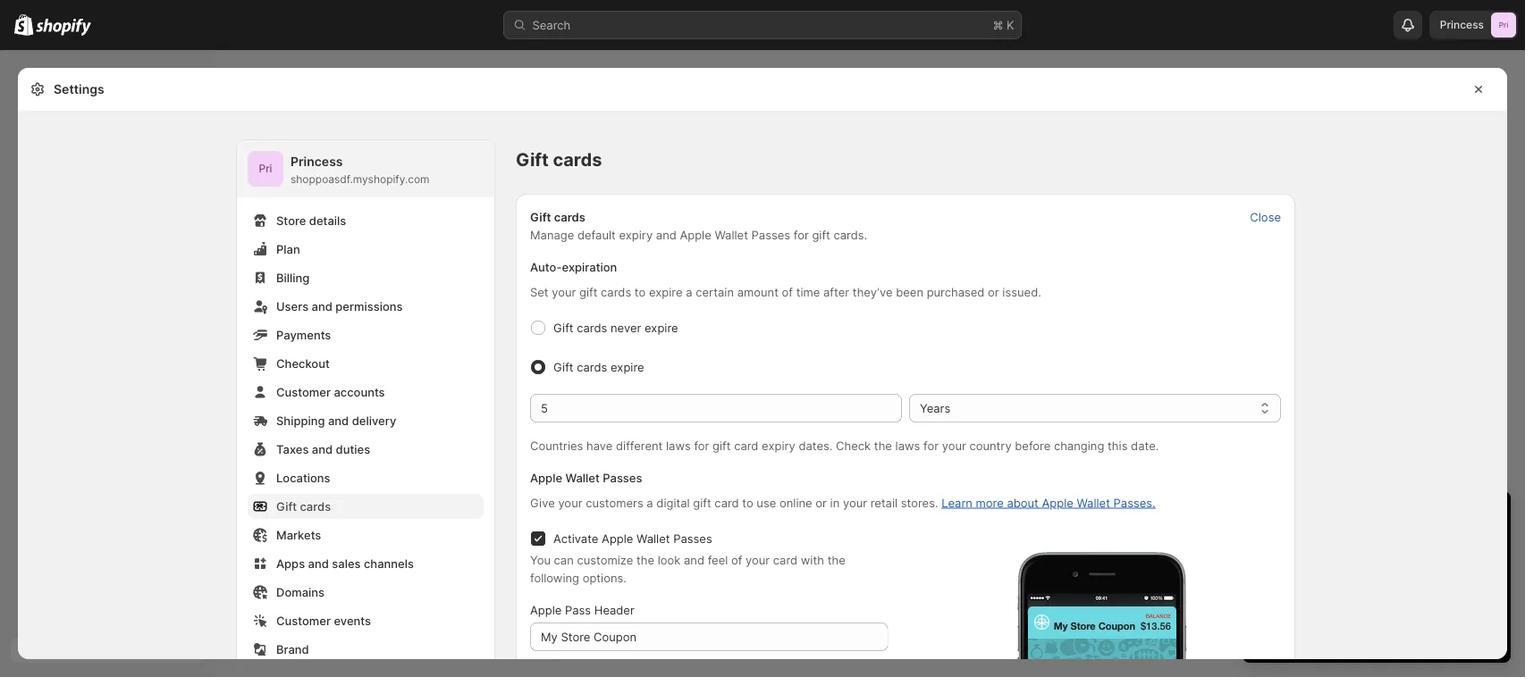 Task type: vqa. For each thing, say whether or not it's contained in the screenshot.
added on the top left of the page
no



Task type: locate. For each thing, give the bounding box(es) containing it.
customer for customer accounts
[[276, 385, 331, 399]]

and inside apps and sales channels link
[[308, 557, 329, 571]]

card inside you can customize the look and feel of your card with the following options.
[[773, 553, 798, 567]]

gift right different
[[713, 439, 731, 453]]

wallet left passes.
[[1077, 496, 1110, 510]]

users and permissions link
[[248, 294, 484, 319]]

passes up you can customize the look and feel of your card with the following options.
[[673, 532, 712, 546]]

cards down 'locations'
[[300, 500, 331, 514]]

$13.56
[[1141, 621, 1171, 633]]

give your customers a digital gift card to use online or in your retail stores. learn more about apple wallet passes.
[[530, 496, 1156, 510]]

expire right never
[[645, 321, 678, 335]]

0 horizontal spatial passes
[[603, 471, 642, 485]]

store
[[276, 214, 306, 228], [1071, 621, 1096, 633]]

apple up give
[[530, 471, 562, 485]]

default
[[578, 228, 616, 242]]

customer accounts link
[[248, 380, 484, 405]]

0 horizontal spatial online
[[780, 496, 812, 510]]

and right the apps
[[308, 557, 329, 571]]

customer inside customer events link
[[276, 614, 331, 628]]

customize up features
[[1404, 576, 1461, 590]]

laws down years at the bottom right
[[895, 439, 920, 453]]

feel
[[708, 553, 728, 567]]

purchased
[[927, 285, 985, 299]]

apple down the customers at the bottom of the page
[[602, 532, 633, 546]]

1 horizontal spatial or
[[988, 285, 999, 299]]

0 horizontal spatial princess
[[291, 154, 343, 169]]

1 horizontal spatial online
[[1275, 594, 1308, 608]]

and left feel
[[684, 553, 705, 567]]

sales
[[332, 557, 361, 571]]

store down the $50 app store credit link
[[1311, 594, 1339, 608]]

1 vertical spatial expiry
[[762, 439, 796, 453]]

 image inside settings dialog
[[1034, 615, 1049, 630]]

you
[[530, 553, 551, 567]]

customize inside you can customize the look and feel of your card with the following options.
[[577, 553, 633, 567]]

princess image
[[1491, 13, 1516, 38], [248, 151, 283, 187]]

2 vertical spatial gift cards
[[276, 500, 331, 514]]

1 vertical spatial store
[[1071, 621, 1096, 633]]

and right users
[[312, 300, 332, 313]]

before
[[1015, 439, 1051, 453]]

apple up the certain
[[680, 228, 711, 242]]

online inside settings dialog
[[780, 496, 812, 510]]

payments
[[276, 328, 331, 342]]

to up 3
[[1301, 540, 1312, 554]]

of right feel
[[731, 553, 742, 567]]

look
[[658, 553, 681, 567]]

taxes and duties link
[[248, 437, 484, 462]]

coupon
[[1098, 621, 1135, 633]]

0 horizontal spatial store
[[276, 214, 306, 228]]

to up never
[[635, 285, 646, 299]]

domains
[[276, 586, 325, 599]]

passes up amount in the top of the page
[[751, 228, 790, 242]]

dates.
[[799, 439, 833, 453]]

0 vertical spatial princess
[[1440, 18, 1484, 31]]

check
[[836, 439, 871, 453]]

and left add at the bottom right of the page
[[1342, 594, 1363, 608]]

cards left never
[[577, 321, 607, 335]]

domains link
[[248, 580, 484, 605]]

markets link
[[248, 523, 484, 548]]

apple left the pass
[[530, 603, 562, 617]]

gift
[[516, 149, 549, 171], [530, 210, 551, 224], [553, 321, 574, 335], [553, 360, 574, 374], [276, 500, 297, 514]]

and up $1/month at the right bottom of the page
[[1379, 540, 1399, 554]]

the
[[874, 439, 892, 453], [636, 553, 654, 567], [828, 553, 846, 567]]

3
[[1300, 558, 1307, 572]]

for inside 1 day left in your trial element
[[1355, 558, 1370, 572]]

and inside you can customize the look and feel of your card with the following options.
[[684, 553, 705, 567]]

1 horizontal spatial a
[[686, 285, 692, 299]]

0 horizontal spatial or
[[816, 496, 827, 510]]

balance
[[1146, 613, 1171, 620]]

to
[[635, 285, 646, 299], [742, 496, 753, 510], [1301, 540, 1312, 554], [1390, 576, 1401, 590]]

and right taxes
[[312, 443, 333, 456]]

customize
[[577, 553, 633, 567], [1404, 576, 1461, 590]]

princess image inside shop settings menu element
[[248, 151, 283, 187]]

princess inside princess shoppoasdf.myshopify.com
[[291, 154, 343, 169]]

laws
[[666, 439, 691, 453], [895, 439, 920, 453]]

duties
[[336, 443, 370, 456]]

the right check
[[874, 439, 892, 453]]

 image
[[1034, 615, 1049, 630]]

details
[[309, 214, 346, 228]]

and down customer accounts
[[328, 414, 349, 428]]

billing
[[276, 271, 310, 285]]

card up use
[[734, 439, 759, 453]]

of left the time
[[782, 285, 793, 299]]

1 horizontal spatial the
[[828, 553, 846, 567]]

gift
[[812, 228, 830, 242], [579, 285, 598, 299], [713, 439, 731, 453], [693, 496, 711, 510]]

1 horizontal spatial princess image
[[1491, 13, 1516, 38]]

cards inside shop settings menu element
[[300, 500, 331, 514]]

give
[[530, 496, 555, 510]]

your right set
[[552, 285, 576, 299]]

and inside the taxes and duties link
[[312, 443, 333, 456]]

princess for princess shoppoasdf.myshopify.com
[[291, 154, 343, 169]]

2 vertical spatial a
[[1315, 540, 1322, 554]]

0 vertical spatial customize
[[577, 553, 633, 567]]

0 vertical spatial customer
[[276, 385, 331, 399]]

your right feel
[[746, 553, 770, 567]]

customer
[[276, 385, 331, 399], [276, 614, 331, 628]]

or right use
[[816, 496, 827, 510]]

0 horizontal spatial customize
[[577, 553, 633, 567]]

expire left the certain
[[649, 285, 683, 299]]

expiry left dates.
[[762, 439, 796, 453]]

0 vertical spatial expiry
[[619, 228, 653, 242]]

1 horizontal spatial customize
[[1404, 576, 1461, 590]]

gift inside shop settings menu element
[[276, 500, 297, 514]]

billing link
[[248, 266, 484, 291]]

2 customer from the top
[[276, 614, 331, 628]]

you can customize the look and feel of your card with the following options.
[[530, 553, 846, 585]]

to down $1/month at the right bottom of the page
[[1390, 576, 1401, 590]]

first
[[1275, 558, 1296, 572]]

settings dialog
[[18, 68, 1507, 678]]

1 vertical spatial princess image
[[248, 151, 283, 187]]

markets
[[276, 528, 321, 542]]

1 horizontal spatial in
[[1342, 507, 1357, 529]]

users and permissions
[[276, 300, 403, 313]]

card left with
[[773, 553, 798, 567]]

date.
[[1131, 439, 1159, 453]]

after
[[823, 285, 849, 299]]

1 horizontal spatial laws
[[895, 439, 920, 453]]

cards up default on the top of page
[[553, 149, 602, 171]]

in right left
[[1342, 507, 1357, 529]]

they've
[[853, 285, 893, 299]]

the right with
[[828, 553, 846, 567]]

customer down domains on the left bottom of the page
[[276, 614, 331, 628]]

1 vertical spatial princess
[[291, 154, 343, 169]]

online
[[780, 496, 812, 510], [1275, 594, 1308, 608]]

1 vertical spatial customize
[[1404, 576, 1461, 590]]

wallet
[[715, 228, 748, 242], [565, 471, 600, 485], [1077, 496, 1110, 510], [637, 532, 670, 546]]

a left digital
[[647, 496, 653, 510]]

1 vertical spatial passes
[[603, 471, 642, 485]]

passes up the customers at the bottom of the page
[[603, 471, 642, 485]]

1 vertical spatial store
[[1311, 594, 1339, 608]]

apple wallet passes
[[530, 471, 642, 485]]

customers
[[586, 496, 643, 510]]

amount
[[737, 285, 779, 299]]

store down months
[[1324, 576, 1352, 590]]

⌘
[[993, 18, 1003, 32]]

store up plan
[[276, 214, 306, 228]]

0 horizontal spatial of
[[731, 553, 742, 567]]

store right my
[[1071, 621, 1096, 633]]

and right default on the top of page
[[656, 228, 677, 242]]

0 vertical spatial princess image
[[1491, 13, 1516, 38]]

0 horizontal spatial laws
[[666, 439, 691, 453]]

customize up options.
[[577, 553, 633, 567]]

1 horizontal spatial of
[[782, 285, 793, 299]]

1 vertical spatial card
[[715, 496, 739, 510]]

0 horizontal spatial a
[[647, 496, 653, 510]]

1 vertical spatial of
[[731, 553, 742, 567]]

cards down gift cards never expire
[[577, 360, 607, 374]]

1 vertical spatial customer
[[276, 614, 331, 628]]

card left use
[[715, 496, 739, 510]]

expiration
[[562, 260, 617, 274]]

close button
[[1239, 205, 1292, 230]]

1 vertical spatial a
[[647, 496, 653, 510]]

your up 'plan'
[[1362, 507, 1399, 529]]

have
[[587, 439, 613, 453]]

apple
[[680, 228, 711, 242], [530, 471, 562, 485], [1042, 496, 1074, 510], [602, 532, 633, 546], [530, 603, 562, 617]]

dialog
[[1515, 68, 1525, 660]]

expire
[[649, 285, 683, 299], [645, 321, 678, 335], [611, 360, 644, 374]]

and inside shipping and delivery link
[[328, 414, 349, 428]]

1 horizontal spatial princess
[[1440, 18, 1484, 31]]

2 horizontal spatial passes
[[751, 228, 790, 242]]

0 horizontal spatial in
[[830, 496, 840, 510]]

digital
[[657, 496, 690, 510]]

1 customer from the top
[[276, 385, 331, 399]]

expiry right default on the top of page
[[619, 228, 653, 242]]

customer down checkout
[[276, 385, 331, 399]]

shipping
[[276, 414, 325, 428]]

retail
[[871, 496, 898, 510]]

1 horizontal spatial passes
[[673, 532, 712, 546]]

0 vertical spatial of
[[782, 285, 793, 299]]

$50 app store credit
[[1275, 576, 1387, 590]]

1
[[1261, 507, 1269, 529]]

1 vertical spatial online
[[1275, 594, 1308, 608]]

or left issued.
[[988, 285, 999, 299]]

None number field
[[530, 394, 875, 423]]

0 vertical spatial card
[[734, 439, 759, 453]]

0 vertical spatial store
[[276, 214, 306, 228]]

use
[[757, 496, 776, 510]]

passes
[[751, 228, 790, 242], [603, 471, 642, 485], [673, 532, 712, 546]]

0 horizontal spatial princess image
[[248, 151, 283, 187]]

card for expiry
[[734, 439, 759, 453]]

cards up gift cards never expire
[[601, 285, 631, 299]]

expiry
[[619, 228, 653, 242], [762, 439, 796, 453]]

your inside to customize your online store and add bonus features
[[1464, 576, 1488, 590]]

options.
[[583, 571, 627, 585]]

store details
[[276, 214, 346, 228]]

online right use
[[780, 496, 812, 510]]

0 vertical spatial or
[[988, 285, 999, 299]]

a left the paid
[[1315, 540, 1322, 554]]

credit
[[1355, 576, 1387, 590]]

2 vertical spatial card
[[773, 553, 798, 567]]

online down $50 on the bottom of the page
[[1275, 594, 1308, 608]]

been
[[896, 285, 924, 299]]

laws right different
[[666, 439, 691, 453]]

pass
[[565, 603, 591, 617]]

customer inside customer accounts link
[[276, 385, 331, 399]]

in left retail
[[830, 496, 840, 510]]

for left the cards.
[[794, 228, 809, 242]]

0 vertical spatial online
[[780, 496, 812, 510]]

with
[[801, 553, 824, 567]]

your up features
[[1464, 576, 1488, 590]]

your left retail
[[843, 496, 867, 510]]

 image
[[1028, 639, 1176, 678]]

1 vertical spatial expire
[[645, 321, 678, 335]]

certain
[[696, 285, 734, 299]]

or
[[988, 285, 999, 299], [816, 496, 827, 510]]

a left the certain
[[686, 285, 692, 299]]

get:
[[1402, 540, 1424, 554]]

for down 'plan'
[[1355, 558, 1370, 572]]

0 vertical spatial expire
[[649, 285, 683, 299]]

2 horizontal spatial the
[[874, 439, 892, 453]]

the left look
[[636, 553, 654, 567]]

expire down never
[[611, 360, 644, 374]]



Task type: describe. For each thing, give the bounding box(es) containing it.
countries have different laws for gift card expiry dates. check the laws for your country before changing this date.
[[530, 439, 1159, 453]]

plan link
[[248, 237, 484, 262]]

locations link
[[248, 466, 484, 491]]

in inside 1 day left in your trial dropdown button
[[1342, 507, 1357, 529]]

customer for customer events
[[276, 614, 331, 628]]

gift right digital
[[693, 496, 711, 510]]

gift cards expire
[[553, 360, 644, 374]]

can
[[554, 553, 574, 567]]

apple pass header
[[530, 603, 635, 617]]

shoppoasdf.myshopify.com
[[291, 173, 430, 186]]

1 laws from the left
[[666, 439, 691, 453]]

gift down expiration
[[579, 285, 598, 299]]

princess shoppoasdf.myshopify.com
[[291, 154, 430, 186]]

first 3 months for $1/month
[[1275, 558, 1425, 572]]

users
[[276, 300, 309, 313]]

about
[[1007, 496, 1039, 510]]

wallet up look
[[637, 532, 670, 546]]

store inside to customize your online store and add bonus features
[[1311, 594, 1339, 608]]

activate
[[553, 532, 599, 546]]

shipping and delivery
[[276, 414, 396, 428]]

0 horizontal spatial the
[[636, 553, 654, 567]]

issued.
[[1003, 285, 1041, 299]]

set your gift cards to expire a certain amount of time after they've been purchased or issued.
[[530, 285, 1041, 299]]

apps and sales channels link
[[248, 552, 484, 577]]

paid
[[1325, 540, 1349, 554]]

store details link
[[248, 208, 484, 233]]

online inside to customize your online store and add bonus features
[[1275, 594, 1308, 608]]

manage
[[530, 228, 574, 242]]

1 vertical spatial gift cards
[[530, 210, 586, 224]]

to left use
[[742, 496, 753, 510]]

features
[[1427, 594, 1473, 608]]

learn more about apple wallet passes. link
[[942, 496, 1156, 510]]

of inside you can customize the look and feel of your card with the following options.
[[731, 553, 742, 567]]

cards up manage
[[554, 210, 586, 224]]

taxes
[[276, 443, 309, 456]]

countries
[[530, 439, 583, 453]]

trial
[[1404, 507, 1436, 529]]

customer accounts
[[276, 385, 385, 399]]

switch to a paid plan and get:
[[1261, 540, 1424, 554]]

card for to
[[715, 496, 739, 510]]

k
[[1007, 18, 1014, 32]]

stores.
[[901, 496, 938, 510]]

search
[[532, 18, 571, 32]]

my
[[1054, 621, 1068, 633]]

brand link
[[248, 637, 484, 662]]

and inside to customize your online store and add bonus features
[[1342, 594, 1363, 608]]

locations
[[276, 471, 330, 485]]

your inside you can customize the look and feel of your card with the following options.
[[746, 553, 770, 567]]

pri button
[[248, 151, 283, 187]]

1 day left in your trial button
[[1243, 492, 1511, 529]]

auto-
[[530, 260, 562, 274]]

none number field inside settings dialog
[[530, 394, 875, 423]]

settings
[[54, 82, 104, 97]]

apps and sales channels
[[276, 557, 414, 571]]

for down years at the bottom right
[[924, 439, 939, 453]]

plan
[[1352, 540, 1375, 554]]

1 day left in your trial
[[1261, 507, 1436, 529]]

1 vertical spatial or
[[816, 496, 827, 510]]

2 horizontal spatial a
[[1315, 540, 1322, 554]]

$50 app store credit link
[[1275, 576, 1387, 590]]

channels
[[364, 557, 414, 571]]

brand
[[276, 643, 309, 657]]

gift cards inside gift cards link
[[276, 500, 331, 514]]

customer events
[[276, 614, 371, 628]]

shop settings menu element
[[237, 140, 494, 678]]

following
[[530, 571, 579, 585]]

my store coupon
[[1054, 621, 1135, 633]]

1 day left in your trial element
[[1243, 538, 1511, 663]]

taxes and duties
[[276, 443, 370, 456]]

country
[[970, 439, 1012, 453]]

princess for princess
[[1440, 18, 1484, 31]]

add
[[1366, 594, 1387, 608]]

0 vertical spatial store
[[1324, 576, 1352, 590]]

wallet down have
[[565, 471, 600, 485]]

delivery
[[352, 414, 396, 428]]

never
[[611, 321, 641, 335]]

0 vertical spatial a
[[686, 285, 692, 299]]

manage default expiry and apple wallet passes for gift cards.
[[530, 228, 867, 242]]

$1/month
[[1373, 558, 1425, 572]]

in inside settings dialog
[[830, 496, 840, 510]]

this
[[1108, 439, 1128, 453]]

your left country
[[942, 439, 966, 453]]

2 vertical spatial expire
[[611, 360, 644, 374]]

0 vertical spatial passes
[[751, 228, 790, 242]]

shopify image
[[36, 18, 91, 36]]

more
[[976, 496, 1004, 510]]

customer events link
[[248, 609, 484, 634]]

years
[[920, 401, 951, 415]]

and inside users and permissions link
[[312, 300, 332, 313]]

 image inside settings dialog
[[1028, 639, 1176, 678]]

different
[[616, 439, 663, 453]]

left
[[1310, 507, 1337, 529]]

2 laws from the left
[[895, 439, 920, 453]]

0 horizontal spatial expiry
[[619, 228, 653, 242]]

learn
[[942, 496, 973, 510]]

set
[[530, 285, 549, 299]]

0 vertical spatial gift cards
[[516, 149, 602, 171]]

for right different
[[694, 439, 709, 453]]

plan
[[276, 242, 300, 256]]

apple right about
[[1042, 496, 1074, 510]]

months
[[1310, 558, 1352, 572]]

passes.
[[1114, 496, 1156, 510]]

permissions
[[336, 300, 403, 313]]

1 horizontal spatial expiry
[[762, 439, 796, 453]]

Apple Pass Header text field
[[530, 623, 888, 652]]

shopify image
[[14, 14, 33, 36]]

2 vertical spatial passes
[[673, 532, 712, 546]]

cards.
[[834, 228, 867, 242]]

your inside 1 day left in your trial dropdown button
[[1362, 507, 1399, 529]]

wallet up the certain
[[715, 228, 748, 242]]

gift left the cards.
[[812, 228, 830, 242]]

store inside shop settings menu element
[[276, 214, 306, 228]]

switch
[[1261, 540, 1298, 554]]

⌘ k
[[993, 18, 1014, 32]]

accounts
[[334, 385, 385, 399]]

header
[[594, 603, 635, 617]]

to inside to customize your online store and add bonus features
[[1390, 576, 1401, 590]]

1 horizontal spatial store
[[1071, 621, 1096, 633]]

auto-expiration
[[530, 260, 617, 274]]

your right give
[[558, 496, 582, 510]]

checkout
[[276, 357, 330, 371]]

customize inside to customize your online store and add bonus features
[[1404, 576, 1461, 590]]

to customize your online store and add bonus features
[[1275, 576, 1488, 608]]

events
[[334, 614, 371, 628]]



